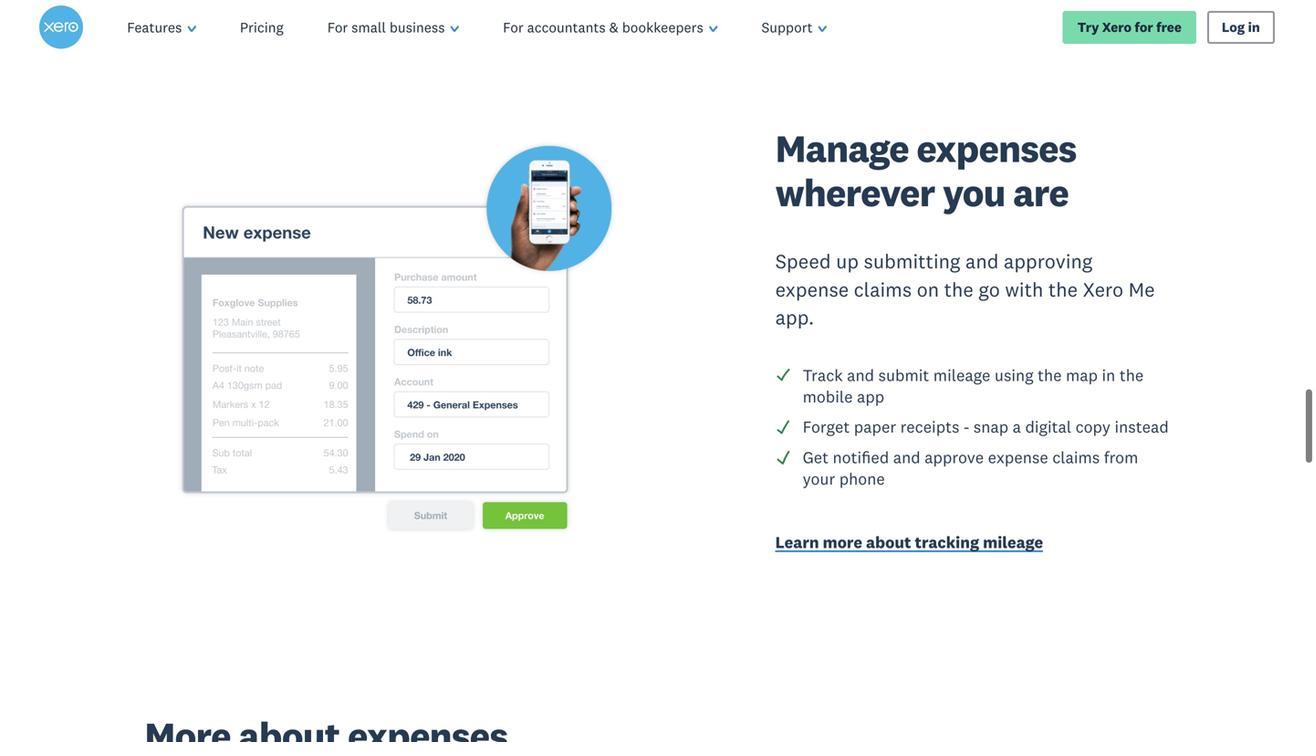 Task type: describe. For each thing, give the bounding box(es) containing it.
your
[[803, 470, 836, 490]]

&
[[609, 18, 619, 36]]

manage expenses wherever you are
[[776, 125, 1077, 217]]

features
[[127, 18, 182, 36]]

mileage inside the track and submit mileage using the map in the mobile app
[[934, 366, 991, 386]]

a
[[1013, 418, 1022, 438]]

forget
[[803, 418, 850, 438]]

xero homepage image
[[39, 5, 83, 49]]

expenses
[[917, 125, 1077, 173]]

accountants
[[527, 18, 606, 36]]

instead
[[1115, 418, 1169, 438]]

go
[[979, 278, 1000, 303]]

log in
[[1222, 19, 1261, 36]]

log in link
[[1208, 11, 1275, 44]]

try xero for free
[[1078, 19, 1182, 36]]

copy
[[1076, 418, 1111, 438]]

learn more about tracking mileage
[[776, 533, 1044, 553]]

in inside the track and submit mileage using the map in the mobile app
[[1102, 366, 1116, 386]]

try xero for free link
[[1063, 11, 1197, 44]]

with
[[1005, 278, 1044, 303]]

paper
[[854, 418, 897, 438]]

free
[[1157, 19, 1182, 36]]

app.
[[776, 306, 814, 331]]

phone
[[840, 470, 885, 490]]

pricing link
[[218, 0, 306, 55]]

speed
[[776, 250, 831, 275]]

get notified and approve expense claims from your phone
[[803, 448, 1139, 490]]

track
[[803, 366, 843, 386]]

you
[[943, 169, 1006, 217]]

more
[[823, 533, 863, 553]]

track and submit mileage using the map in the mobile app
[[803, 366, 1144, 407]]

log
[[1222, 19, 1245, 36]]

on
[[917, 278, 940, 303]]

get
[[803, 448, 829, 468]]

for for for accountants & bookkeepers
[[503, 18, 524, 36]]

the left map
[[1038, 366, 1062, 386]]

using
[[995, 366, 1034, 386]]

claims inside speed up submitting and approving expense claims on the go with the xero me app.
[[854, 278, 912, 303]]

mobile
[[803, 387, 853, 407]]

notified
[[833, 448, 889, 468]]

are
[[1013, 169, 1069, 217]]

from
[[1104, 448, 1139, 468]]

included image
[[776, 450, 792, 466]]

the left go on the top right of page
[[945, 278, 974, 303]]

0 vertical spatial xero
[[1103, 19, 1132, 36]]

approving
[[1004, 250, 1093, 275]]



Task type: vqa. For each thing, say whether or not it's contained in the screenshot.
last
no



Task type: locate. For each thing, give the bounding box(es) containing it.
0 vertical spatial included image
[[776, 368, 792, 384]]

speed up submitting and approving expense claims on the go with the xero me app.
[[776, 250, 1155, 331]]

0 horizontal spatial in
[[1102, 366, 1116, 386]]

for left accountants
[[503, 18, 524, 36]]

1 horizontal spatial claims
[[1053, 448, 1100, 468]]

for accountants & bookkeepers button
[[481, 0, 740, 55]]

included image up included image
[[776, 420, 792, 436]]

tracking
[[915, 533, 980, 553]]

for accountants & bookkeepers
[[503, 18, 704, 36]]

in right log
[[1249, 19, 1261, 36]]

2 included image from the top
[[776, 420, 792, 436]]

xero inside speed up submitting and approving expense claims on the go with the xero me app.
[[1083, 278, 1124, 303]]

-
[[964, 418, 970, 438]]

wherever
[[776, 169, 935, 217]]

xero left for
[[1103, 19, 1132, 36]]

1 vertical spatial mileage
[[983, 533, 1044, 553]]

features button
[[105, 0, 218, 55]]

support
[[762, 18, 813, 36]]

business
[[390, 18, 445, 36]]

a person entering an expense using the app on their mobile. image
[[145, 120, 644, 561], [145, 120, 644, 561]]

manage
[[776, 125, 909, 173]]

claims down copy
[[1053, 448, 1100, 468]]

0 vertical spatial claims
[[854, 278, 912, 303]]

1 vertical spatial claims
[[1053, 448, 1100, 468]]

for small business
[[327, 18, 445, 36]]

and up go on the top right of page
[[966, 250, 999, 275]]

xero
[[1103, 19, 1132, 36], [1083, 278, 1124, 303]]

2 for from the left
[[503, 18, 524, 36]]

0 horizontal spatial expense
[[776, 278, 849, 303]]

pricing
[[240, 18, 284, 36]]

claims
[[854, 278, 912, 303], [1053, 448, 1100, 468]]

and inside the track and submit mileage using the map in the mobile app
[[847, 366, 875, 386]]

0 horizontal spatial claims
[[854, 278, 912, 303]]

and up app
[[847, 366, 875, 386]]

xero left "me"
[[1083, 278, 1124, 303]]

1 vertical spatial xero
[[1083, 278, 1124, 303]]

the right map
[[1120, 366, 1144, 386]]

1 included image from the top
[[776, 368, 792, 384]]

0 horizontal spatial for
[[327, 18, 348, 36]]

expense inside speed up submitting and approving expense claims on the go with the xero me app.
[[776, 278, 849, 303]]

submitting
[[864, 250, 961, 275]]

for
[[1135, 19, 1154, 36]]

bookkeepers
[[622, 18, 704, 36]]

0 horizontal spatial and
[[847, 366, 875, 386]]

the
[[945, 278, 974, 303], [1049, 278, 1078, 303], [1038, 366, 1062, 386], [1120, 366, 1144, 386]]

approve
[[925, 448, 984, 468]]

the down "approving"
[[1049, 278, 1078, 303]]

expense down speed
[[776, 278, 849, 303]]

and inside get notified and approve expense claims from your phone
[[894, 448, 921, 468]]

for for for small business
[[327, 18, 348, 36]]

in right map
[[1102, 366, 1116, 386]]

receipts
[[901, 418, 960, 438]]

0 vertical spatial and
[[966, 250, 999, 275]]

0 vertical spatial expense
[[776, 278, 849, 303]]

small
[[352, 18, 386, 36]]

expense
[[776, 278, 849, 303], [988, 448, 1049, 468]]

mileage up -
[[934, 366, 991, 386]]

0 vertical spatial mileage
[[934, 366, 991, 386]]

learn
[[776, 533, 819, 553]]

try
[[1078, 19, 1100, 36]]

expense inside get notified and approve expense claims from your phone
[[988, 448, 1049, 468]]

for
[[327, 18, 348, 36], [503, 18, 524, 36]]

expense down a
[[988, 448, 1049, 468]]

claims inside get notified and approve expense claims from your phone
[[1053, 448, 1100, 468]]

mileage
[[934, 366, 991, 386], [983, 533, 1044, 553]]

0 vertical spatial in
[[1249, 19, 1261, 36]]

1 vertical spatial in
[[1102, 366, 1116, 386]]

1 for from the left
[[327, 18, 348, 36]]

1 vertical spatial included image
[[776, 420, 792, 436]]

and down receipts
[[894, 448, 921, 468]]

included image
[[776, 368, 792, 384], [776, 420, 792, 436]]

1 vertical spatial expense
[[988, 448, 1049, 468]]

claims down submitting
[[854, 278, 912, 303]]

2 vertical spatial and
[[894, 448, 921, 468]]

mileage right tracking
[[983, 533, 1044, 553]]

2 horizontal spatial and
[[966, 250, 999, 275]]

included image for forget paper receipts - snap a digital copy instead
[[776, 420, 792, 436]]

snap
[[974, 418, 1009, 438]]

and inside speed up submitting and approving expense claims on the go with the xero me app.
[[966, 250, 999, 275]]

1 horizontal spatial expense
[[988, 448, 1049, 468]]

and
[[966, 250, 999, 275], [847, 366, 875, 386], [894, 448, 921, 468]]

support button
[[740, 0, 849, 55]]

1 horizontal spatial in
[[1249, 19, 1261, 36]]

included image left track
[[776, 368, 792, 384]]

digital
[[1026, 418, 1072, 438]]

1 horizontal spatial and
[[894, 448, 921, 468]]

about
[[866, 533, 912, 553]]

app
[[857, 387, 885, 407]]

1 vertical spatial and
[[847, 366, 875, 386]]

included image for track and submit mileage using the map in the mobile app
[[776, 368, 792, 384]]

1 horizontal spatial for
[[503, 18, 524, 36]]

submit
[[879, 366, 930, 386]]

for left small
[[327, 18, 348, 36]]

in
[[1249, 19, 1261, 36], [1102, 366, 1116, 386]]

up
[[836, 250, 859, 275]]

learn more about tracking mileage link
[[776, 533, 1170, 557]]

map
[[1066, 366, 1098, 386]]

for small business button
[[306, 0, 481, 55]]

me
[[1129, 278, 1155, 303]]

forget paper receipts - snap a digital copy instead
[[803, 418, 1169, 438]]



